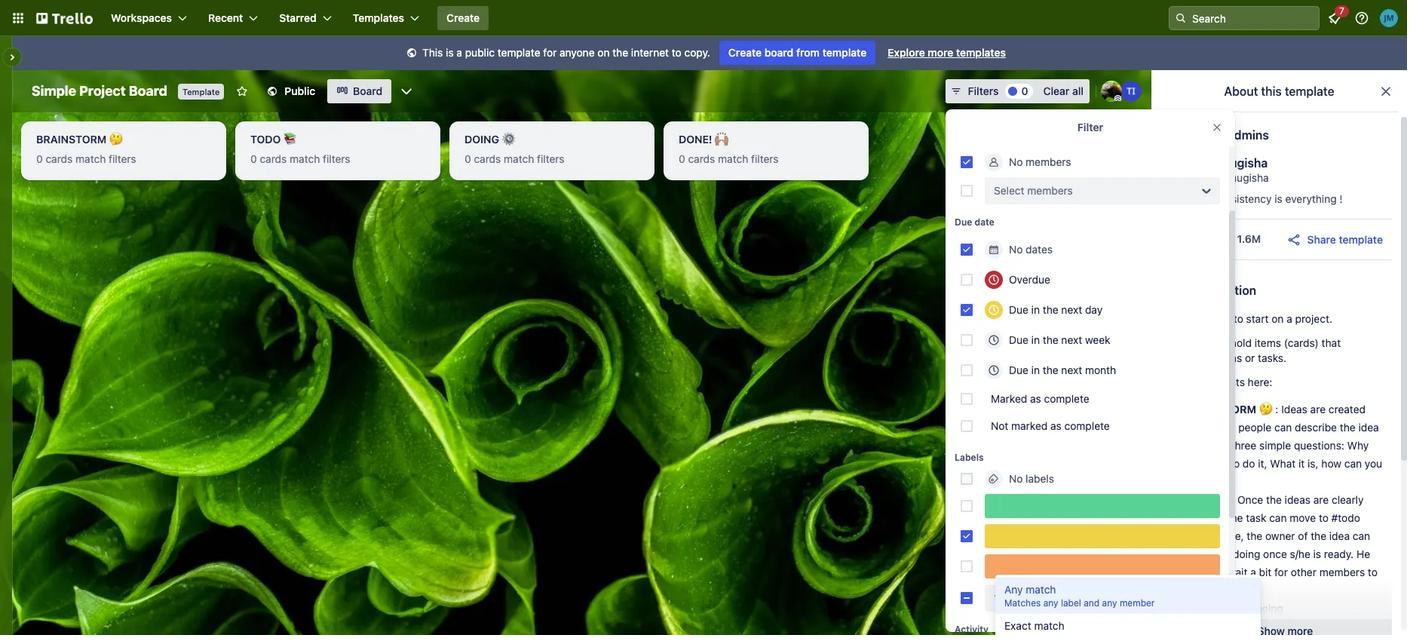 Task type: locate. For each thing, give the bounding box(es) containing it.
the up due in the next week
[[1043, 303, 1059, 316]]

1 horizontal spatial ⚙️
[[1223, 602, 1236, 615]]

brainstorm 🤔 0 cards match filters
[[36, 133, 136, 165]]

2 filters from the left
[[323, 152, 350, 165]]

filters inside brainstorm 🤔 0 cards match filters
[[109, 152, 136, 165]]

0 vertical spatial no
[[1009, 155, 1023, 168]]

2 vertical spatial a
[[1251, 566, 1257, 579]]

#doing
[[1227, 548, 1261, 560]]

🙌🏽
[[715, 133, 729, 146]]

1 vertical spatial members
[[1028, 184, 1073, 197]]

📚 inside todo 📚 0 cards match filters
[[284, 133, 297, 146]]

can
[[1211, 336, 1228, 349], [1275, 421, 1292, 434], [1345, 457, 1362, 470], [1270, 511, 1287, 524], [1353, 530, 1371, 542], [1185, 566, 1203, 579]]

finished
[[1241, 620, 1282, 633]]

3 cards from the left
[[474, 152, 501, 165]]

1 no from the top
[[1009, 155, 1023, 168]]

1 vertical spatial brainstorm
[[1185, 403, 1257, 416]]

members for no members
[[1026, 155, 1072, 168]]

todo inside todo 📚 0 cards match filters
[[250, 133, 281, 146]]

1 vertical spatial 📚
[[1218, 493, 1232, 506]]

filters down brainstorm 🤔 text field
[[109, 152, 136, 165]]

the inside : ideas are created here. here people can describe the idea following three simple questions: why you wish to do it, what it is, how can you do it.
[[1340, 421, 1356, 434]]

:
[[1276, 403, 1279, 416], [1232, 493, 1235, 506], [1236, 602, 1239, 615], [1235, 620, 1238, 633]]

no for no dates
[[1009, 243, 1023, 256]]

0 horizontal spatial do
[[1185, 475, 1198, 488]]

: left ideas
[[1276, 403, 1279, 416]]

cards for doing
[[474, 152, 501, 165]]

🤔 inside brainstorm 🤔 0 cards match filters
[[109, 133, 123, 146]]

1 horizontal spatial doing
[[1185, 602, 1220, 615]]

match inside todo 📚 0 cards match filters
[[290, 152, 320, 165]]

cards for done!
[[688, 152, 715, 165]]

you up it.
[[1185, 457, 1203, 470]]

⚙️
[[502, 133, 516, 146], [1223, 602, 1236, 615]]

template right share
[[1339, 233, 1383, 246]]

back to home image
[[36, 6, 93, 30]]

🤔 down project at the left top
[[109, 133, 123, 146]]

in for due in the next week
[[1032, 333, 1040, 346]]

0 vertical spatial todo
[[250, 133, 281, 146]]

⚙️ inside doing ⚙️ : ongoing : finished
[[1223, 602, 1236, 615]]

dmugisha (dmugisha) image
[[1165, 157, 1203, 195]]

cards down brainstorm 🤔 text field
[[46, 152, 73, 165]]

cards down doing ⚙️ text field
[[474, 152, 501, 165]]

brainstorm down the board name text field
[[36, 133, 107, 146]]

labels
[[955, 452, 984, 463]]

1 vertical spatial do
[[1185, 475, 1198, 488]]

simple project board
[[32, 83, 167, 99]]

he
[[1357, 548, 1371, 560]]

1 next from the top
[[1062, 303, 1083, 316]]

board left from
[[765, 46, 794, 59]]

2 horizontal spatial is
[[1314, 548, 1322, 560]]

filters inside the done! 🙌🏽 0 cards match filters
[[751, 152, 779, 165]]

filters down todo 📚 text field
[[323, 152, 350, 165]]

is right this
[[446, 46, 454, 59]]

can up owner
[[1270, 511, 1287, 524]]

it,
[[1258, 457, 1268, 470]]

1 horizontal spatial on
[[1272, 312, 1284, 325]]

next left "month"
[[1062, 364, 1083, 376]]

about this template
[[1225, 84, 1335, 98]]

board up list
[[1203, 312, 1231, 325]]

color: yellow, title: none element
[[985, 524, 1220, 548]]

represent
[[1167, 352, 1214, 364]]

can right list
[[1211, 336, 1228, 349]]

0 horizontal spatial todo
[[250, 133, 281, 146]]

ideas
[[1217, 352, 1242, 364], [1285, 493, 1311, 506]]

cards inside brainstorm 🤔 0 cards match filters
[[46, 152, 73, 165]]

0 horizontal spatial is
[[446, 46, 454, 59]]

to inside : ideas are created here. here people can describe the idea following three simple questions: why you wish to do it, what it is, how can you do it.
[[1230, 457, 1240, 470]]

3 in from the top
[[1032, 364, 1040, 376]]

0 vertical spatial as
[[1030, 392, 1042, 405]]

move up of
[[1290, 511, 1316, 524]]

doing inside doing ⚙️ 0 cards match filters
[[465, 133, 499, 146]]

next left week
[[1062, 333, 1083, 346]]

this member is an admin of this board. image
[[1115, 95, 1122, 102]]

simple for simple board to start on a project.
[[1167, 312, 1200, 325]]

create right copy. on the top of the page
[[729, 46, 762, 59]]

dates
[[1026, 243, 1053, 256]]

label
[[1002, 591, 1025, 604], [1061, 597, 1082, 609]]

📚 left once
[[1218, 493, 1232, 506]]

is for this
[[446, 46, 454, 59]]

do left it.
[[1185, 475, 1198, 488]]

more
[[928, 46, 954, 59]]

cards inside todo 📚 0 cards match filters
[[260, 152, 287, 165]]

0 vertical spatial ⚙️
[[502, 133, 516, 146]]

template
[[498, 46, 541, 59], [823, 46, 867, 59], [1285, 84, 1335, 98], [1339, 233, 1383, 246]]

are up describe
[[1311, 403, 1326, 416]]

0 horizontal spatial you
[[1185, 457, 1203, 470]]

0 vertical spatial in
[[1032, 303, 1040, 316]]

explore more templates link
[[879, 41, 1015, 65]]

public button
[[257, 79, 324, 103]]

0 vertical spatial simple
[[32, 83, 76, 99]]

cards inside doing ⚙️ 0 cards match filters
[[474, 152, 501, 165]]

1 filters from the left
[[109, 152, 136, 165]]

📚 for todo 📚
[[1218, 493, 1232, 506]]

in down overdue
[[1032, 303, 1040, 316]]

cards for brainstorm
[[46, 152, 73, 165]]

0 horizontal spatial board
[[765, 46, 794, 59]]

1 horizontal spatial move
[[1290, 511, 1316, 524]]

brainstorm inside brainstorm 🤔 0 cards match filters
[[36, 133, 107, 146]]

on right "start" on the right of page
[[1272, 312, 1284, 325]]

cards down done!
[[688, 152, 715, 165]]

create inside button
[[447, 11, 480, 24]]

filters down done! 🙌🏽 text box
[[751, 152, 779, 165]]

open information menu image
[[1355, 11, 1370, 26]]

not marked as complete
[[991, 419, 1110, 432]]

0 horizontal spatial label
[[1002, 591, 1025, 604]]

1 vertical spatial doing
[[1185, 602, 1220, 615]]

1 horizontal spatial you
[[1365, 457, 1383, 470]]

exact
[[1005, 619, 1032, 632]]

a left project.
[[1287, 312, 1293, 325]]

move down stage.
[[1185, 548, 1211, 560]]

0 vertical spatial ideas
[[1217, 352, 1242, 364]]

2 cards from the left
[[260, 152, 287, 165]]

match inside doing ⚙️ 0 cards match filters
[[504, 152, 534, 165]]

2 in from the top
[[1032, 333, 1040, 346]]

label left and
[[1061, 597, 1082, 609]]

to left copy. on the top of the page
[[672, 46, 682, 59]]

match inside the done! 🙌🏽 0 cards match filters
[[718, 152, 749, 165]]

2 next from the top
[[1062, 333, 1083, 346]]

any right and
[[1102, 597, 1118, 609]]

0 vertical spatial 📚
[[284, 133, 297, 146]]

0 vertical spatial do
[[1243, 457, 1256, 470]]

board left customize views icon
[[353, 84, 383, 97]]

consistency
[[1212, 192, 1272, 205]]

0 horizontal spatial create
[[447, 11, 480, 24]]

do left it,
[[1243, 457, 1256, 470]]

doing ⚙️ 0 cards match filters
[[465, 133, 565, 165]]

recent button
[[199, 6, 267, 30]]

admins
[[1228, 128, 1269, 142]]

there are 4 lists here:
[[1167, 376, 1273, 388]]

filters inside todo 📚 0 cards match filters
[[323, 152, 350, 165]]

is inside : once the ideas are clearly defined, the task can move to #todo stage. here, the owner of the idea can move to #doing once s/he is ready. he can also wait a bit for other members to join.
[[1314, 548, 1322, 560]]

questions:
[[1294, 439, 1345, 452]]

1 horizontal spatial for
[[1275, 566, 1288, 579]]

0 inside brainstorm 🤔 0 cards match filters
[[36, 152, 43, 165]]

2 vertical spatial members
[[1320, 566, 1365, 579]]

ideas down hold
[[1217, 352, 1242, 364]]

members inside : once the ideas are clearly defined, the task can move to #todo stage. here, the owner of the idea can move to #doing once s/he is ready. he can also wait a bit for other members to join.
[[1320, 566, 1365, 579]]

next for day
[[1062, 303, 1083, 316]]

here.
[[1185, 421, 1210, 434]]

about
[[1225, 84, 1258, 98]]

0 inside the done! 🙌🏽 0 cards match filters
[[679, 152, 685, 165]]

board
[[129, 83, 167, 99], [353, 84, 383, 97], [1191, 128, 1225, 142]]

idea up why
[[1359, 421, 1379, 434]]

filters for doing ⚙️ 0 cards match filters
[[537, 152, 565, 165]]

@dmugisha
[[1212, 171, 1269, 184]]

board admins
[[1191, 128, 1269, 142]]

1 horizontal spatial do
[[1243, 457, 1256, 470]]

1 vertical spatial move
[[1185, 548, 1211, 560]]

1 vertical spatial simple
[[1167, 312, 1200, 325]]

1 vertical spatial idea
[[1330, 530, 1350, 542]]

1 vertical spatial is
[[1275, 192, 1283, 205]]

that
[[1322, 336, 1341, 349]]

match for 📚
[[290, 152, 320, 165]]

clearly
[[1332, 493, 1364, 506]]

doing inside doing ⚙️ : ongoing : finished
[[1185, 602, 1220, 615]]

DOING ⚙️ text field
[[456, 127, 649, 152]]

brainstorm for brainstorm 🤔
[[1185, 403, 1257, 416]]

done! 🙌🏽 0 cards match filters
[[679, 133, 779, 165]]

next left "day" at the right of the page
[[1062, 303, 1083, 316]]

1 horizontal spatial is
[[1275, 192, 1283, 205]]

TODO 📚 text field
[[241, 127, 434, 152]]

⚙️ inside doing ⚙️ 0 cards match filters
[[502, 133, 516, 146]]

1 vertical spatial create
[[729, 46, 762, 59]]

todo 📚
[[1185, 493, 1232, 506]]

2 you from the left
[[1365, 457, 1383, 470]]

board for board
[[353, 84, 383, 97]]

1 horizontal spatial create
[[729, 46, 762, 59]]

label right 1
[[1002, 591, 1025, 604]]

no dates
[[1009, 243, 1053, 256]]

0 inside doing ⚙️ 0 cards match filters
[[465, 152, 471, 165]]

brainstorm up here
[[1185, 403, 1257, 416]]

share
[[1308, 233, 1336, 246]]

to right wish
[[1230, 457, 1240, 470]]

can up "join."
[[1185, 566, 1203, 579]]

due down due in the next day
[[1009, 333, 1029, 346]]

0 vertical spatial members
[[1026, 155, 1072, 168]]

dmugisha @dmugisha
[[1212, 156, 1269, 184]]

1 in from the top
[[1032, 303, 1040, 316]]

1 vertical spatial a
[[1287, 312, 1293, 325]]

members down no members
[[1028, 184, 1073, 197]]

🤔 up people
[[1259, 403, 1273, 416]]

ideas
[[1282, 403, 1308, 416]]

1 vertical spatial next
[[1062, 333, 1083, 346]]

the down created
[[1340, 421, 1356, 434]]

2 vertical spatial next
[[1062, 364, 1083, 376]]

description
[[1191, 284, 1257, 297]]

ideas down it
[[1285, 493, 1311, 506]]

sm image
[[404, 46, 419, 61]]

to left "start" on the right of page
[[1234, 312, 1244, 325]]

any up exact match at right
[[1044, 597, 1059, 609]]

2 no from the top
[[1009, 243, 1023, 256]]

day
[[1085, 303, 1103, 316]]

filters for todo 📚 0 cards match filters
[[323, 152, 350, 165]]

0 horizontal spatial doing
[[465, 133, 499, 146]]

match down 🙌🏽 at the top
[[718, 152, 749, 165]]

0 vertical spatial doing
[[465, 133, 499, 146]]

1 horizontal spatial any
[[1102, 597, 1118, 609]]

project
[[79, 83, 126, 99]]

marked
[[991, 392, 1028, 405]]

3 next from the top
[[1062, 364, 1083, 376]]

2 vertical spatial no
[[1009, 472, 1023, 485]]

0 vertical spatial for
[[543, 46, 557, 59]]

1 horizontal spatial 📚
[[1218, 493, 1232, 506]]

match down brainstorm 🤔 text field
[[76, 152, 106, 165]]

hold
[[1231, 336, 1252, 349]]

are left 4
[[1198, 376, 1213, 388]]

date
[[975, 216, 995, 228]]

1 horizontal spatial simple
[[1167, 312, 1200, 325]]

🤔
[[109, 133, 123, 146], [1259, 403, 1273, 416]]

0 horizontal spatial 🤔
[[109, 133, 123, 146]]

board right project at the left top
[[129, 83, 167, 99]]

4 cards from the left
[[688, 152, 715, 165]]

is right s/he
[[1314, 548, 1322, 560]]

match for 🙌🏽
[[718, 152, 749, 165]]

1 horizontal spatial ideas
[[1285, 493, 1311, 506]]

match for 🤔
[[76, 152, 106, 165]]

BRAINSTORM 🤔 text field
[[27, 127, 220, 152]]

label inside any match matches any label and any member
[[1061, 597, 1082, 609]]

1 vertical spatial todo
[[1185, 493, 1216, 506]]

1 vertical spatial no
[[1009, 243, 1023, 256]]

the right once
[[1266, 493, 1282, 506]]

1 horizontal spatial brainstorm
[[1185, 403, 1257, 416]]

due down overdue
[[1009, 303, 1029, 316]]

any
[[1005, 583, 1023, 596]]

due up marked
[[1009, 364, 1029, 376]]

overdue
[[1009, 273, 1051, 286]]

members down ready. at right bottom
[[1320, 566, 1365, 579]]

in up marked as complete
[[1032, 364, 1040, 376]]

due for due date
[[955, 216, 973, 228]]

board for simple
[[1203, 312, 1231, 325]]

1 vertical spatial complete
[[1065, 419, 1110, 432]]

0 vertical spatial complete
[[1044, 392, 1090, 405]]

filters
[[109, 152, 136, 165], [323, 152, 350, 165], [537, 152, 565, 165], [751, 152, 779, 165]]

0 vertical spatial on
[[598, 46, 610, 59]]

1 horizontal spatial board
[[353, 84, 383, 97]]

idea up ready. at right bottom
[[1330, 530, 1350, 542]]

todo down public button
[[250, 133, 281, 146]]

1 vertical spatial ideas
[[1285, 493, 1311, 506]]

3 filters from the left
[[537, 152, 565, 165]]

the
[[613, 46, 628, 59], [1043, 303, 1059, 316], [1043, 333, 1059, 346], [1043, 364, 1059, 376], [1340, 421, 1356, 434], [1266, 493, 1282, 506], [1228, 511, 1243, 524], [1247, 530, 1263, 542], [1311, 530, 1327, 542]]

2 vertical spatial are
[[1314, 493, 1329, 506]]

a left public
[[457, 46, 462, 59]]

is
[[446, 46, 454, 59], [1275, 192, 1283, 205], [1314, 548, 1322, 560]]

1 vertical spatial in
[[1032, 333, 1040, 346]]

can inside each list can hold items (cards) that represent ideas or tasks.
[[1211, 336, 1228, 349]]

3 no from the top
[[1009, 472, 1023, 485]]

2 horizontal spatial board
[[1191, 128, 1225, 142]]

1 vertical spatial as
[[1051, 419, 1062, 432]]

match down doing ⚙️ text field
[[504, 152, 534, 165]]

the left 'internet'
[[613, 46, 628, 59]]

0 vertical spatial create
[[447, 11, 480, 24]]

0 horizontal spatial idea
[[1330, 530, 1350, 542]]

0 horizontal spatial any
[[1044, 597, 1059, 609]]

no left dates
[[1009, 243, 1023, 256]]

complete down due in the next month
[[1044, 392, 1090, 405]]

due left date
[[955, 216, 973, 228]]

1 vertical spatial for
[[1275, 566, 1288, 579]]

0 horizontal spatial simple
[[32, 83, 76, 99]]

simple up each
[[1167, 312, 1200, 325]]

no up select
[[1009, 155, 1023, 168]]

you down why
[[1365, 457, 1383, 470]]

for left anyone
[[543, 46, 557, 59]]

1 vertical spatial 🤔
[[1259, 403, 1273, 416]]

tasks.
[[1258, 352, 1287, 364]]

0 horizontal spatial ⚙️
[[502, 133, 516, 146]]

0 vertical spatial idea
[[1359, 421, 1379, 434]]

board left admins
[[1191, 128, 1225, 142]]

simple left project at the left top
[[32, 83, 76, 99]]

0 vertical spatial board
[[765, 46, 794, 59]]

1 horizontal spatial board
[[1203, 312, 1231, 325]]

can up simple
[[1275, 421, 1292, 434]]

0 vertical spatial next
[[1062, 303, 1083, 316]]

brainstorm
[[36, 133, 107, 146], [1185, 403, 1257, 416]]

: left finished
[[1235, 620, 1238, 633]]

4 filters from the left
[[751, 152, 779, 165]]

0 vertical spatial move
[[1290, 511, 1316, 524]]

match down selected
[[1035, 619, 1065, 632]]

any match matches any label and any member
[[1005, 583, 1155, 609]]

simple inside the board name text field
[[32, 83, 76, 99]]

1 vertical spatial are
[[1311, 403, 1326, 416]]

jeremy miller (jeremymiller198) image
[[1380, 9, 1398, 27]]

customize views image
[[399, 84, 414, 99]]

0 vertical spatial is
[[446, 46, 454, 59]]

1 horizontal spatial a
[[1251, 566, 1257, 579]]

filters inside doing ⚙️ 0 cards match filters
[[537, 152, 565, 165]]

0 horizontal spatial ideas
[[1217, 352, 1242, 364]]

todo up defined,
[[1185, 493, 1216, 506]]

template right public
[[498, 46, 541, 59]]

0 horizontal spatial 📚
[[284, 133, 297, 146]]

1 cards from the left
[[46, 152, 73, 165]]

color: orange, title: none element
[[985, 554, 1220, 579]]

the down the task
[[1247, 530, 1263, 542]]

0 for doing ⚙️ 0 cards match filters
[[465, 152, 471, 165]]

todo
[[250, 133, 281, 146], [1185, 493, 1216, 506]]

create board from template link
[[720, 41, 876, 65]]

created
[[1329, 403, 1366, 416]]

1 vertical spatial ⚙️
[[1223, 602, 1236, 615]]

Search field
[[1187, 7, 1319, 29]]

match up matches
[[1026, 583, 1056, 596]]

🤔 for brainstorm 🤔
[[1259, 403, 1273, 416]]

once
[[1264, 548, 1287, 560]]

are left 'clearly'
[[1314, 493, 1329, 506]]

1 horizontal spatial 🤔
[[1259, 403, 1273, 416]]

0 for brainstorm 🤔 0 cards match filters
[[36, 152, 43, 165]]

in down due in the next day
[[1032, 333, 1040, 346]]

filters down doing ⚙️ text field
[[537, 152, 565, 165]]

cards down todo 📚 text field
[[260, 152, 287, 165]]

complete
[[1044, 392, 1090, 405], [1065, 419, 1110, 432]]

todo for todo 📚 0 cards match filters
[[250, 133, 281, 146]]

due for due in the next week
[[1009, 333, 1029, 346]]

1 horizontal spatial label
[[1061, 597, 1082, 609]]

: left once
[[1232, 493, 1235, 506]]

in for due in the next month
[[1032, 364, 1040, 376]]

0 vertical spatial a
[[457, 46, 462, 59]]

0 inside todo 📚 0 cards match filters
[[250, 152, 257, 165]]

primary element
[[0, 0, 1408, 36]]

0 horizontal spatial board
[[129, 83, 167, 99]]

describe
[[1295, 421, 1337, 434]]

is left everything
[[1275, 192, 1283, 205]]

idea inside : once the ideas are clearly defined, the task can move to #todo stage. here, the owner of the idea can move to #doing once s/he is ready. he can also wait a bit for other members to join.
[[1330, 530, 1350, 542]]

match
[[76, 152, 106, 165], [290, 152, 320, 165], [504, 152, 534, 165], [718, 152, 749, 165], [1026, 583, 1056, 596], [1035, 619, 1065, 632]]

on right anyone
[[598, 46, 610, 59]]

📚 for todo 📚 0 cards match filters
[[284, 133, 297, 146]]

cards inside the done! 🙌🏽 0 cards match filters
[[688, 152, 715, 165]]

members up 'select members'
[[1026, 155, 1072, 168]]

📚 down public button
[[284, 133, 297, 146]]

1 label selected
[[994, 591, 1069, 604]]

: ideas are created here. here people can describe the idea following three simple questions: why you wish to do it, what it is, how can you do it.
[[1185, 403, 1383, 488]]

2 vertical spatial in
[[1032, 364, 1040, 376]]

match inside brainstorm 🤔 0 cards match filters
[[76, 152, 106, 165]]

1 horizontal spatial idea
[[1359, 421, 1379, 434]]

no
[[1009, 155, 1023, 168], [1009, 243, 1023, 256], [1009, 472, 1023, 485]]

clear
[[1044, 84, 1070, 97]]

no left the labels
[[1009, 472, 1023, 485]]

0 vertical spatial brainstorm
[[36, 133, 107, 146]]

0 horizontal spatial brainstorm
[[36, 133, 107, 146]]

1 vertical spatial board
[[1203, 312, 1231, 325]]

Board name text field
[[24, 79, 175, 103]]

match down todo 📚 text field
[[290, 152, 320, 165]]

for right the bit at the right bottom of the page
[[1275, 566, 1288, 579]]

complete down marked as complete
[[1065, 419, 1110, 432]]

template right this
[[1285, 84, 1335, 98]]

done!
[[679, 133, 712, 146]]

1 any from the left
[[1044, 597, 1059, 609]]

0 vertical spatial 🤔
[[109, 133, 123, 146]]

2 vertical spatial is
[[1314, 548, 1322, 560]]

also
[[1205, 566, 1225, 579]]

here:
[[1248, 376, 1273, 388]]



Task type: describe. For each thing, give the bounding box(es) containing it.
this
[[422, 46, 443, 59]]

filters
[[968, 84, 999, 97]]

simple for simple project board
[[32, 83, 76, 99]]

1.6m
[[1237, 232, 1261, 245]]

from
[[797, 46, 820, 59]]

for inside : once the ideas are clearly defined, the task can move to #todo stage. here, the owner of the idea can move to #doing once s/he is ready. he can also wait a bit for other members to join.
[[1275, 566, 1288, 579]]

trello inspiration (inspiringtaco) image
[[1121, 81, 1142, 102]]

filters for done! 🙌🏽 0 cards match filters
[[751, 152, 779, 165]]

project.
[[1296, 312, 1333, 325]]

search image
[[1175, 12, 1187, 24]]

⚙️ for match
[[502, 133, 516, 146]]

next for month
[[1062, 364, 1083, 376]]

dmugisha
[[1212, 156, 1268, 170]]

0 vertical spatial are
[[1198, 376, 1213, 388]]

copy.
[[685, 46, 711, 59]]

dmugisha (dmugisha) image
[[1101, 81, 1122, 102]]

board inside text field
[[129, 83, 167, 99]]

cards for todo
[[260, 152, 287, 165]]

owner
[[1266, 530, 1296, 542]]

the up 'here,'
[[1228, 511, 1243, 524]]

to down he
[[1368, 566, 1378, 579]]

is,
[[1308, 457, 1319, 470]]

can down why
[[1345, 457, 1362, 470]]

ready.
[[1324, 548, 1354, 560]]

: inside : once the ideas are clearly defined, the task can move to #todo stage. here, the owner of the idea can move to #doing once s/he is ready. he can also wait a bit for other members to join.
[[1232, 493, 1235, 506]]

todo for todo 📚
[[1185, 493, 1216, 506]]

templates
[[956, 46, 1006, 59]]

(cards)
[[1284, 336, 1319, 349]]

share template
[[1308, 233, 1383, 246]]

items
[[1255, 336, 1282, 349]]

explore more templates
[[888, 46, 1006, 59]]

due date
[[955, 216, 995, 228]]

once
[[1238, 493, 1264, 506]]

1 you from the left
[[1185, 457, 1203, 470]]

anyone
[[560, 46, 595, 59]]

workspaces button
[[102, 6, 196, 30]]

each list can hold items (cards) that represent ideas or tasks.
[[1167, 336, 1341, 364]]

brainstorm for brainstorm 🤔 0 cards match filters
[[36, 133, 107, 146]]

of
[[1298, 530, 1308, 542]]

it
[[1299, 457, 1305, 470]]

explore
[[888, 46, 925, 59]]

0 horizontal spatial as
[[1030, 392, 1042, 405]]

recent
[[208, 11, 243, 24]]

the up marked as complete
[[1043, 364, 1059, 376]]

brainstorm 🤔
[[1185, 403, 1273, 416]]

match for ⚙️
[[504, 152, 534, 165]]

1
[[994, 591, 999, 604]]

this is a public template for anyone on the internet to copy.
[[422, 46, 711, 59]]

exact match
[[1005, 619, 1065, 632]]

matches
[[1005, 597, 1041, 609]]

everything
[[1286, 192, 1337, 205]]

create for create board from template
[[729, 46, 762, 59]]

filter
[[1078, 121, 1104, 134]]

a inside : once the ideas are clearly defined, the task can move to #todo stage. here, the owner of the idea can move to #doing once s/he is ready. he can also wait a bit for other members to join.
[[1251, 566, 1257, 579]]

ideas inside each list can hold items (cards) that represent ideas or tasks.
[[1217, 352, 1242, 364]]

share template button
[[1286, 232, 1383, 247]]

the right of
[[1311, 530, 1327, 542]]

ongoing
[[1242, 602, 1284, 615]]

star or unstar board image
[[236, 85, 248, 97]]

here,
[[1218, 530, 1244, 542]]

marked
[[1012, 419, 1048, 432]]

0 horizontal spatial on
[[598, 46, 610, 59]]

join.
[[1185, 584, 1205, 597]]

defined,
[[1185, 511, 1225, 524]]

member
[[1120, 597, 1155, 609]]

create button
[[438, 6, 489, 30]]

1 vertical spatial on
[[1272, 312, 1284, 325]]

doing for doing ⚙️ : ongoing : finished
[[1185, 602, 1220, 615]]

public
[[465, 46, 495, 59]]

due in the next day
[[1009, 303, 1103, 316]]

task
[[1246, 511, 1267, 524]]

template
[[183, 87, 220, 97]]

doing for doing ⚙️ 0 cards match filters
[[465, 133, 499, 146]]

all
[[1073, 84, 1084, 97]]

other
[[1291, 566, 1317, 579]]

create for create
[[447, 11, 480, 24]]

next for week
[[1062, 333, 1083, 346]]

close popover image
[[1211, 121, 1223, 134]]

list
[[1194, 336, 1208, 349]]

no for no members
[[1009, 155, 1023, 168]]

due for due in the next month
[[1009, 364, 1029, 376]]

: inside : ideas are created here. here people can describe the idea following three simple questions: why you wish to do it, what it is, how can you do it.
[[1276, 403, 1279, 416]]

7 notifications image
[[1326, 9, 1344, 27]]

not
[[991, 419, 1009, 432]]

to left the #todo on the bottom
[[1319, 511, 1329, 524]]

!
[[1340, 192, 1343, 205]]

simple board to start on a project.
[[1167, 312, 1333, 325]]

here
[[1213, 421, 1236, 434]]

each
[[1167, 336, 1191, 349]]

due for due in the next day
[[1009, 303, 1029, 316]]

create board from template
[[729, 46, 867, 59]]

the down due in the next day
[[1043, 333, 1059, 346]]

can up he
[[1353, 530, 1371, 542]]

wait
[[1228, 566, 1248, 579]]

: once the ideas are clearly defined, the task can move to #todo stage. here, the owner of the idea can move to #doing once s/he is ready. he can also wait a bit for other members to join.
[[1185, 493, 1378, 597]]

0 for done! 🙌🏽 0 cards match filters
[[679, 152, 685, 165]]

stage.
[[1185, 530, 1215, 542]]

DONE! 🙌🏽 text field
[[670, 127, 863, 152]]

0 horizontal spatial move
[[1185, 548, 1211, 560]]

doing ⚙️ : ongoing : finished
[[1185, 602, 1284, 633]]

clear all button
[[1038, 79, 1090, 103]]

🤔 for brainstorm 🤔 0 cards match filters
[[109, 133, 123, 146]]

what
[[1270, 457, 1296, 470]]

board link
[[327, 79, 392, 103]]

board for create
[[765, 46, 794, 59]]

0 horizontal spatial for
[[543, 46, 557, 59]]

due in the next month
[[1009, 364, 1116, 376]]

due in the next week
[[1009, 333, 1111, 346]]

and
[[1084, 597, 1100, 609]]

template inside button
[[1339, 233, 1383, 246]]

month
[[1085, 364, 1116, 376]]

no members
[[1009, 155, 1072, 168]]

members for select members
[[1028, 184, 1073, 197]]

filters for brainstorm 🤔 0 cards match filters
[[109, 152, 136, 165]]

three
[[1231, 439, 1257, 452]]

2 any from the left
[[1102, 597, 1118, 609]]

week
[[1085, 333, 1111, 346]]

0 for todo 📚 0 cards match filters
[[250, 152, 257, 165]]

2 horizontal spatial a
[[1287, 312, 1293, 325]]

ideas inside : once the ideas are clearly defined, the task can move to #todo stage. here, the owner of the idea can move to #doing once s/he is ready. he can also wait a bit for other members to join.
[[1285, 493, 1311, 506]]

people
[[1239, 421, 1272, 434]]

idea inside : ideas are created here. here people can describe the idea following three simple questions: why you wish to do it, what it is, how can you do it.
[[1359, 421, 1379, 434]]

or
[[1245, 352, 1255, 364]]

following
[[1185, 439, 1229, 452]]

no for no labels
[[1009, 472, 1023, 485]]

: left ongoing at the bottom of page
[[1236, 602, 1239, 615]]

1 horizontal spatial as
[[1051, 419, 1062, 432]]

are inside : ideas are created here. here people can describe the idea following three simple questions: why you wish to do it, what it is, how can you do it.
[[1311, 403, 1326, 416]]

⚙️ for :
[[1223, 602, 1236, 615]]

match inside any match matches any label and any member
[[1026, 583, 1056, 596]]

s/he
[[1290, 548, 1311, 560]]

color: green, title: none element
[[985, 494, 1220, 518]]

public
[[285, 84, 315, 97]]

to up also
[[1214, 548, 1224, 560]]

template right from
[[823, 46, 867, 59]]

board for board admins
[[1191, 128, 1225, 142]]

starred
[[279, 11, 317, 24]]

marked as complete
[[991, 392, 1090, 405]]

are inside : once the ideas are clearly defined, the task can move to #todo stage. here, the owner of the idea can move to #doing once s/he is ready. he can also wait a bit for other members to join.
[[1314, 493, 1329, 506]]

in for due in the next day
[[1032, 303, 1040, 316]]

is for consistency
[[1275, 192, 1283, 205]]

todo 📚 0 cards match filters
[[250, 133, 350, 165]]

0 horizontal spatial a
[[457, 46, 462, 59]]



Task type: vqa. For each thing, say whether or not it's contained in the screenshot.
of
yes



